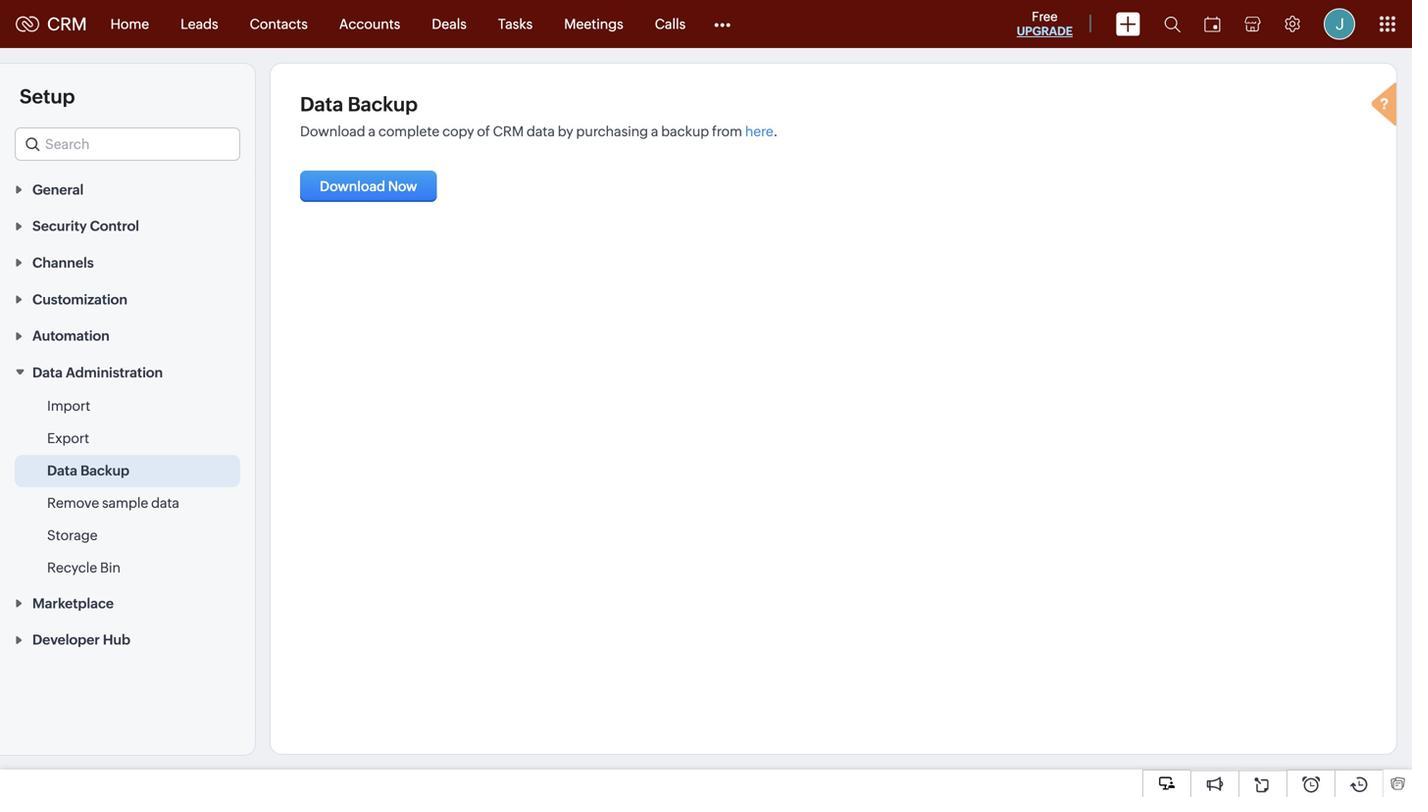 Task type: vqa. For each thing, say whether or not it's contained in the screenshot.
the Zoho
no



Task type: describe. For each thing, give the bounding box(es) containing it.
security control
[[32, 218, 139, 234]]

home link
[[95, 0, 165, 48]]

sample
[[102, 495, 148, 511]]

download now button
[[300, 171, 437, 202]]

administration
[[66, 365, 163, 381]]

security
[[32, 218, 87, 234]]

logo image
[[16, 16, 39, 32]]

storage
[[47, 528, 98, 543]]

from
[[712, 124, 742, 139]]

home
[[110, 16, 149, 32]]

here link
[[745, 124, 774, 139]]

crm link
[[16, 14, 87, 34]]

search element
[[1152, 0, 1193, 48]]

calendar image
[[1204, 16, 1221, 32]]

leads link
[[165, 0, 234, 48]]

calls link
[[639, 0, 702, 48]]

contacts
[[250, 16, 308, 32]]

developer
[[32, 632, 100, 648]]

1 horizontal spatial data
[[527, 124, 555, 139]]

data administration button
[[0, 354, 255, 390]]

upgrade
[[1017, 25, 1073, 38]]

Other Modules field
[[702, 8, 744, 40]]

profile element
[[1312, 0, 1367, 48]]

.
[[774, 124, 778, 139]]

profile image
[[1324, 8, 1355, 40]]

meetings link
[[549, 0, 639, 48]]

tasks link
[[482, 0, 549, 48]]

remove sample data link
[[47, 493, 179, 513]]

meetings
[[564, 16, 623, 32]]

recycle bin
[[47, 560, 121, 576]]

customization button
[[0, 281, 255, 317]]

remove sample data
[[47, 495, 179, 511]]

free
[[1032, 9, 1058, 24]]

customization
[[32, 292, 127, 307]]

0 vertical spatial data
[[300, 93, 343, 116]]

channels
[[32, 255, 94, 271]]

data administration region
[[0, 390, 255, 585]]

2 a from the left
[[651, 124, 659, 139]]

security control button
[[0, 207, 255, 244]]

data backup link
[[47, 461, 129, 481]]

storage link
[[47, 526, 98, 545]]

1 a from the left
[[368, 124, 376, 139]]

1 horizontal spatial backup
[[348, 93, 418, 116]]

download for download a complete copy of crm data by purchasing a backup from here .
[[300, 124, 365, 139]]

data for 'data administration' dropdown button
[[32, 365, 63, 381]]

download now
[[320, 179, 417, 194]]

leads
[[181, 16, 218, 32]]

deals
[[432, 16, 467, 32]]

Search text field
[[16, 128, 239, 160]]

now
[[388, 179, 417, 194]]

accounts
[[339, 16, 400, 32]]

deals link
[[416, 0, 482, 48]]

automation button
[[0, 317, 255, 354]]



Task type: locate. For each thing, give the bounding box(es) containing it.
None field
[[15, 128, 240, 161]]

marketplace button
[[0, 585, 255, 621]]

0 vertical spatial backup
[[348, 93, 418, 116]]

crm right logo
[[47, 14, 87, 34]]

purchasing
[[576, 124, 648, 139]]

1 horizontal spatial crm
[[493, 124, 524, 139]]

copy
[[442, 124, 474, 139]]

data left by
[[527, 124, 555, 139]]

data backup up remove
[[47, 463, 129, 479]]

recycle bin link
[[47, 558, 121, 578]]

complete
[[378, 124, 440, 139]]

data backup up complete
[[300, 93, 418, 116]]

setup
[[20, 85, 75, 108]]

create menu image
[[1116, 12, 1141, 36]]

developer hub
[[32, 632, 130, 648]]

1 vertical spatial crm
[[493, 124, 524, 139]]

data backup inside data administration "region"
[[47, 463, 129, 479]]

export
[[47, 431, 89, 446]]

tasks
[[498, 16, 533, 32]]

data up import
[[32, 365, 63, 381]]

0 horizontal spatial a
[[368, 124, 376, 139]]

contacts link
[[234, 0, 323, 48]]

download
[[300, 124, 365, 139], [320, 179, 385, 194]]

marketplace
[[32, 596, 114, 611]]

bin
[[100, 560, 121, 576]]

data
[[527, 124, 555, 139], [151, 495, 179, 511]]

1 vertical spatial data
[[32, 365, 63, 381]]

backup
[[661, 124, 709, 139]]

data right "sample"
[[151, 495, 179, 511]]

data inside dropdown button
[[32, 365, 63, 381]]

0 horizontal spatial data
[[151, 495, 179, 511]]

data inside remove sample data link
[[151, 495, 179, 511]]

data down contacts link
[[300, 93, 343, 116]]

by
[[558, 124, 573, 139]]

create menu element
[[1104, 0, 1152, 48]]

a left backup
[[651, 124, 659, 139]]

data
[[300, 93, 343, 116], [32, 365, 63, 381], [47, 463, 77, 479]]

0 horizontal spatial crm
[[47, 14, 87, 34]]

0 horizontal spatial data backup
[[47, 463, 129, 479]]

crm
[[47, 14, 87, 34], [493, 124, 524, 139]]

hub
[[103, 632, 130, 648]]

0 horizontal spatial backup
[[80, 463, 129, 479]]

backup inside data backup link
[[80, 463, 129, 479]]

backup up remove sample data link
[[80, 463, 129, 479]]

control
[[90, 218, 139, 234]]

1 vertical spatial backup
[[80, 463, 129, 479]]

remove
[[47, 495, 99, 511]]

of
[[477, 124, 490, 139]]

1 vertical spatial download
[[320, 179, 385, 194]]

download up download now
[[300, 124, 365, 139]]

data backup
[[300, 93, 418, 116], [47, 463, 129, 479]]

download for download now
[[320, 179, 385, 194]]

0 vertical spatial download
[[300, 124, 365, 139]]

calls
[[655, 16, 686, 32]]

channels button
[[0, 244, 255, 281]]

download left now
[[320, 179, 385, 194]]

0 vertical spatial data backup
[[300, 93, 418, 116]]

accounts link
[[323, 0, 416, 48]]

data for data backup link
[[47, 463, 77, 479]]

download a complete copy of crm data by purchasing a backup from here .
[[300, 124, 778, 139]]

data inside "region"
[[47, 463, 77, 479]]

1 horizontal spatial a
[[651, 124, 659, 139]]

2 vertical spatial data
[[47, 463, 77, 479]]

0 vertical spatial data
[[527, 124, 555, 139]]

developer hub button
[[0, 621, 255, 658]]

import link
[[47, 396, 90, 416]]

general
[[32, 182, 84, 197]]

1 vertical spatial data
[[151, 495, 179, 511]]

recycle
[[47, 560, 97, 576]]

help image
[[1367, 79, 1406, 133]]

a left complete
[[368, 124, 376, 139]]

1 horizontal spatial data backup
[[300, 93, 418, 116]]

automation
[[32, 328, 110, 344]]

search image
[[1164, 16, 1181, 32]]

import
[[47, 398, 90, 414]]

export link
[[47, 429, 89, 448]]

backup
[[348, 93, 418, 116], [80, 463, 129, 479]]

download inside button
[[320, 179, 385, 194]]

free upgrade
[[1017, 9, 1073, 38]]

general button
[[0, 171, 255, 207]]

a
[[368, 124, 376, 139], [651, 124, 659, 139]]

data down export
[[47, 463, 77, 479]]

backup up complete
[[348, 93, 418, 116]]

data administration
[[32, 365, 163, 381]]

crm right of
[[493, 124, 524, 139]]

0 vertical spatial crm
[[47, 14, 87, 34]]

here
[[745, 124, 774, 139]]

1 vertical spatial data backup
[[47, 463, 129, 479]]



